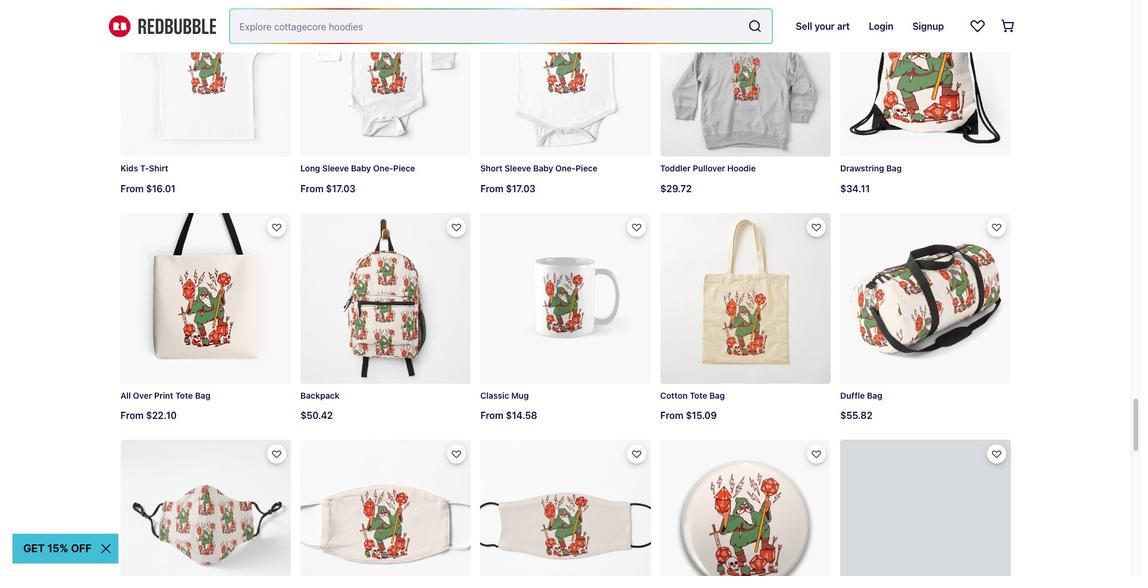 Task type: describe. For each thing, give the bounding box(es) containing it.
$14.58
[[506, 410, 538, 421]]

bag right print
[[195, 390, 211, 400]]

classic
[[481, 390, 509, 400]]

hoodie
[[728, 163, 756, 174]]

bag up $15.09 on the right
[[710, 390, 725, 400]]

$17.03 for short
[[506, 183, 536, 194]]

cotton tote bag
[[661, 390, 725, 400]]

mug
[[512, 390, 529, 400]]

shirt
[[149, 163, 168, 173]]

kids
[[121, 163, 138, 173]]

from for kids
[[121, 183, 144, 194]]

toddler pullover hoodie
[[661, 163, 756, 174]]

$55.82
[[841, 410, 873, 421]]

from for short
[[481, 183, 504, 194]]

$34.11
[[841, 184, 870, 194]]

from for all
[[121, 410, 144, 421]]

long sleeve baby one-piece
[[301, 163, 415, 174]]

from $22.10
[[121, 410, 177, 421]]

drawstring bag
[[841, 163, 902, 174]]

all
[[121, 390, 131, 400]]

cotton
[[661, 390, 688, 400]]

sleeve for short
[[505, 163, 531, 173]]

from for cotton
[[661, 410, 684, 421]]

duffle
[[841, 390, 865, 400]]

redbubble logo image
[[109, 15, 216, 37]]

piece for long sleeve baby one-piece
[[393, 163, 415, 174]]

Search term search field
[[230, 10, 744, 43]]

$29.72
[[661, 184, 692, 194]]

classic mug
[[481, 390, 529, 400]]

from $16.01
[[121, 183, 176, 194]]

all over print tote bag
[[121, 390, 211, 400]]

short sleeve baby one-piece
[[481, 163, 598, 173]]



Task type: locate. For each thing, give the bounding box(es) containing it.
tote
[[175, 390, 193, 400], [690, 390, 708, 400]]

short
[[481, 163, 503, 173]]

over
[[133, 390, 152, 400]]

one- for short sleeve baby one-piece
[[556, 163, 576, 173]]

$17.03 down long sleeve baby one-piece
[[326, 184, 356, 194]]

1 horizontal spatial one-
[[556, 163, 576, 173]]

from $14.58
[[481, 410, 538, 421]]

1 horizontal spatial $17.03
[[506, 183, 536, 194]]

one-
[[556, 163, 576, 173], [373, 163, 393, 174]]

1 tote from the left
[[175, 390, 193, 400]]

1 $17.03 from the left
[[506, 183, 536, 194]]

baby
[[533, 163, 554, 173], [351, 163, 371, 174]]

duffle bag
[[841, 390, 883, 400]]

1 horizontal spatial sleeve
[[505, 163, 531, 173]]

2 sleeve from the left
[[322, 163, 349, 174]]

from
[[121, 183, 144, 194], [481, 183, 504, 194], [301, 184, 324, 194], [121, 410, 144, 421], [481, 410, 504, 421], [661, 410, 684, 421]]

long
[[301, 163, 320, 174]]

0 horizontal spatial tote
[[175, 390, 193, 400]]

2 baby from the left
[[351, 163, 371, 174]]

$15.09
[[686, 410, 717, 421]]

drawstring
[[841, 163, 885, 174]]

2 one- from the left
[[373, 163, 393, 174]]

2 piece from the left
[[393, 163, 415, 174]]

from $17.03 down long
[[301, 184, 356, 194]]

0 horizontal spatial baby
[[351, 163, 371, 174]]

from $17.03
[[481, 183, 536, 194], [301, 184, 356, 194]]

2 from $17.03 from the left
[[301, 184, 356, 194]]

baby right long
[[351, 163, 371, 174]]

sleeve right short
[[505, 163, 531, 173]]

$17.03 for long
[[326, 184, 356, 194]]

$50.42
[[301, 410, 333, 421]]

from down short
[[481, 183, 504, 194]]

baby for short
[[533, 163, 554, 173]]

sleeve right long
[[322, 163, 349, 174]]

from $17.03 for long
[[301, 184, 356, 194]]

from for classic
[[481, 410, 504, 421]]

baby for long
[[351, 163, 371, 174]]

tote right print
[[175, 390, 193, 400]]

1 horizontal spatial from $17.03
[[481, 183, 536, 194]]

1 baby from the left
[[533, 163, 554, 173]]

one- for long sleeve baby one-piece
[[373, 163, 393, 174]]

pullover
[[693, 163, 726, 174]]

tote up $15.09 on the right
[[690, 390, 708, 400]]

1 piece from the left
[[576, 163, 598, 173]]

0 horizontal spatial sleeve
[[322, 163, 349, 174]]

$17.03 down short sleeve baby one-piece
[[506, 183, 536, 194]]

baby right short
[[533, 163, 554, 173]]

1 horizontal spatial tote
[[690, 390, 708, 400]]

2 tote from the left
[[690, 390, 708, 400]]

piece for short sleeve baby one-piece
[[576, 163, 598, 173]]

$16.01
[[146, 183, 176, 194]]

print
[[154, 390, 173, 400]]

None field
[[230, 10, 772, 43]]

from $17.03 for short
[[481, 183, 536, 194]]

backpack
[[301, 390, 340, 400]]

0 horizontal spatial piece
[[393, 163, 415, 174]]

t-
[[140, 163, 149, 173]]

from down kids
[[121, 183, 144, 194]]

1 from $17.03 from the left
[[481, 183, 536, 194]]

bag
[[887, 163, 902, 174], [195, 390, 211, 400], [710, 390, 725, 400], [867, 390, 883, 400]]

from for long
[[301, 184, 324, 194]]

$17.03
[[506, 183, 536, 194], [326, 184, 356, 194]]

from $17.03 down short
[[481, 183, 536, 194]]

from down classic
[[481, 410, 504, 421]]

from down cotton
[[661, 410, 684, 421]]

0 horizontal spatial from $17.03
[[301, 184, 356, 194]]

$22.10
[[146, 410, 177, 421]]

piece
[[576, 163, 598, 173], [393, 163, 415, 174]]

from down long
[[301, 184, 324, 194]]

from down the 'all'
[[121, 410, 144, 421]]

0 horizontal spatial $17.03
[[326, 184, 356, 194]]

2 $17.03 from the left
[[326, 184, 356, 194]]

1 one- from the left
[[556, 163, 576, 173]]

kids t-shirt
[[121, 163, 168, 173]]

1 horizontal spatial piece
[[576, 163, 598, 173]]

sleeve
[[505, 163, 531, 173], [322, 163, 349, 174]]

bag right drawstring on the right top of the page
[[887, 163, 902, 174]]

0 horizontal spatial one-
[[373, 163, 393, 174]]

toddler
[[661, 163, 691, 174]]

bag right duffle
[[867, 390, 883, 400]]

1 sleeve from the left
[[505, 163, 531, 173]]

1 horizontal spatial baby
[[533, 163, 554, 173]]

sleeve for long
[[322, 163, 349, 174]]

from $15.09
[[661, 410, 717, 421]]



Task type: vqa. For each thing, say whether or not it's contained in the screenshot.
MEOWCROBIOLOGY at the bottom of page
no



